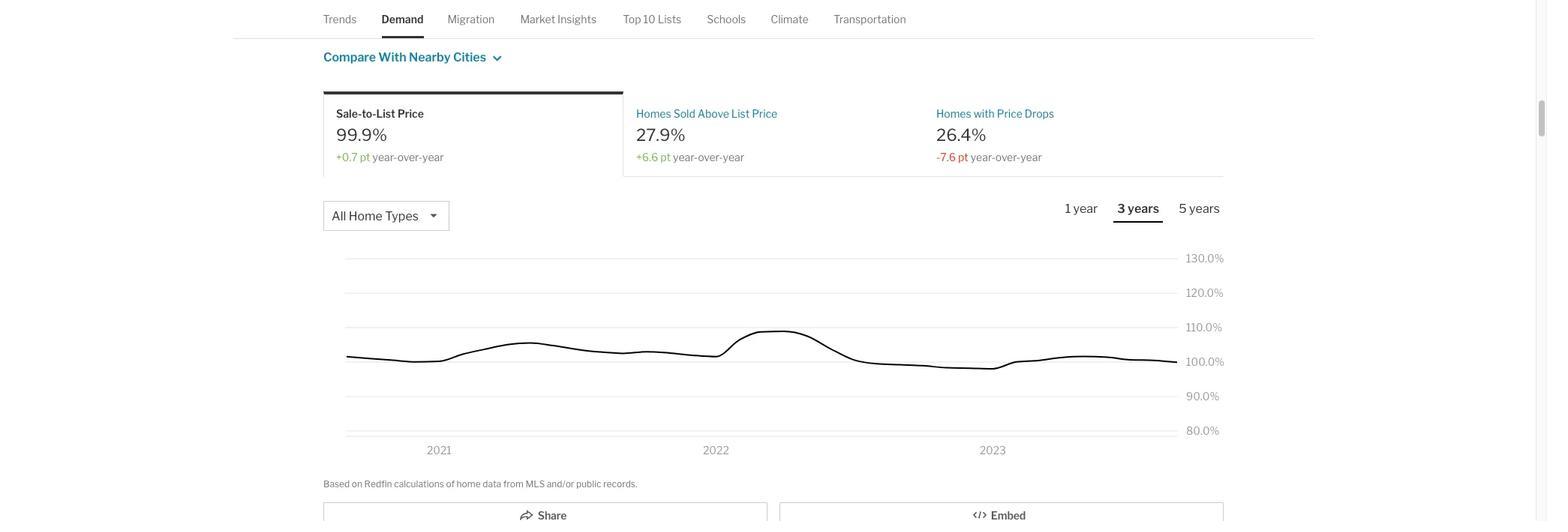 Task type: describe. For each thing, give the bounding box(es) containing it.
over- for 27.9%
[[698, 151, 723, 163]]

redfin
[[365, 479, 392, 490]]

price
[[954, 13, 980, 26]]

5
[[1180, 202, 1187, 216]]

3 years button
[[1114, 201, 1164, 223]]

7.6
[[941, 151, 956, 163]]

year- for -
[[971, 151, 996, 163]]

pending
[[1020, 13, 1063, 26]]

and/or
[[547, 479, 575, 490]]

+0.7
[[336, 151, 358, 163]]

schools link
[[708, 0, 747, 38]]

top 10 lists
[[624, 13, 682, 26]]

27.9%
[[637, 126, 686, 145]]

compare
[[324, 50, 376, 65]]

in
[[1065, 13, 1075, 26]]

over- for -
[[996, 151, 1021, 163]]

list
[[936, 13, 951, 26]]

drops
[[1025, 107, 1055, 120]]

above
[[902, 13, 933, 26]]

climate link
[[772, 0, 809, 38]]

and
[[982, 13, 1002, 26]]

mls
[[526, 479, 545, 490]]

year inside homes with price drops 26.4% -7.6 pt year-over-year
[[1021, 151, 1043, 163]]

around
[[1077, 13, 1114, 26]]

homes for 26.4%
[[937, 107, 972, 120]]

demand link
[[382, 0, 424, 38]]

top 10 lists link
[[624, 0, 682, 38]]

year- inside sale-to-list price 99.9% +0.7 pt year-over-year
[[373, 151, 398, 163]]

year inside button
[[1074, 202, 1099, 216]]

home
[[457, 479, 481, 490]]

pt inside sale-to-list price 99.9% +0.7 pt year-over-year
[[360, 151, 370, 163]]

sale-
[[336, 107, 362, 120]]

with
[[379, 50, 407, 65]]

public
[[577, 479, 602, 490]]

pt for 27.9%
[[661, 151, 671, 163]]

hot homes can  sell for about 2% above list price and  go pending in around
[[730, 13, 1116, 26]]

on
[[352, 479, 363, 490]]

with
[[974, 107, 995, 120]]

5 years button
[[1176, 201, 1224, 221]]

types
[[385, 209, 419, 224]]

5 years
[[1180, 202, 1221, 216]]

migration link
[[448, 0, 495, 38]]

migration
[[448, 13, 495, 26]]

transportation link
[[834, 0, 907, 38]]

1
[[1066, 202, 1071, 216]]

year inside sale-to-list price 99.9% +0.7 pt year-over-year
[[423, 151, 444, 163]]

-
[[937, 151, 941, 163]]

compare with nearby cities
[[324, 50, 487, 65]]

+6.6
[[637, 151, 659, 163]]

homes
[[751, 13, 787, 26]]

1 year button
[[1062, 201, 1102, 221]]

cities
[[453, 50, 487, 65]]

list inside sale-to-list price 99.9% +0.7 pt year-over-year
[[377, 107, 396, 120]]



Task type: vqa. For each thing, say whether or not it's contained in the screenshot.
middle the month
no



Task type: locate. For each thing, give the bounding box(es) containing it.
all home types
[[332, 209, 419, 224]]

trends
[[324, 13, 357, 26]]

pt for -
[[959, 151, 969, 163]]

list up 99.9%
[[377, 107, 396, 120]]

year- down 27.9%
[[673, 151, 698, 163]]

years inside button
[[1128, 202, 1160, 216]]

lists
[[659, 13, 682, 26]]

homes inside homes with price drops 26.4% -7.6 pt year-over-year
[[937, 107, 972, 120]]

1 horizontal spatial list
[[732, 107, 750, 120]]

3 year- from the left
[[971, 151, 996, 163]]

3 pt from the left
[[959, 151, 969, 163]]

year
[[423, 151, 444, 163], [723, 151, 745, 163], [1021, 151, 1043, 163], [1074, 202, 1099, 216]]

top
[[624, 13, 642, 26]]

2 list from the left
[[732, 107, 750, 120]]

year-
[[373, 151, 398, 163], [673, 151, 698, 163], [971, 151, 996, 163]]

1 over- from the left
[[398, 151, 423, 163]]

1 price from the left
[[398, 107, 424, 120]]

years for 5 years
[[1190, 202, 1221, 216]]

list right above at the left top
[[732, 107, 750, 120]]

calculations
[[394, 479, 444, 490]]

sold
[[674, 107, 696, 120]]

over- inside sale-to-list price 99.9% +0.7 pt year-over-year
[[398, 151, 423, 163]]

homes
[[637, 107, 672, 120], [937, 107, 972, 120]]

home
[[349, 209, 383, 224]]

1 horizontal spatial price
[[752, 107, 778, 120]]

pt right +0.7 at the left top
[[360, 151, 370, 163]]

price
[[398, 107, 424, 120], [752, 107, 778, 120], [998, 107, 1023, 120]]

homes up 26.4%
[[937, 107, 972, 120]]

0 horizontal spatial price
[[398, 107, 424, 120]]

1 homes from the left
[[637, 107, 672, 120]]

go
[[1004, 13, 1018, 26]]

3 price from the left
[[998, 107, 1023, 120]]

2 pt from the left
[[661, 151, 671, 163]]

10
[[644, 13, 656, 26]]

years right 5 in the right top of the page
[[1190, 202, 1221, 216]]

over- right 7.6
[[996, 151, 1021, 163]]

years inside button
[[1190, 202, 1221, 216]]

price right with in the top right of the page
[[998, 107, 1023, 120]]

0 horizontal spatial years
[[1128, 202, 1160, 216]]

pt right +6.6
[[661, 151, 671, 163]]

hot
[[730, 13, 749, 26]]

over- down above at the left top
[[698, 151, 723, 163]]

homes inside homes sold above list price 27.9% +6.6 pt year-over-year
[[637, 107, 672, 120]]

transportation
[[834, 13, 907, 26]]

year- inside homes with price drops 26.4% -7.6 pt year-over-year
[[971, 151, 996, 163]]

homes with price drops 26.4% -7.6 pt year-over-year
[[937, 107, 1055, 163]]

0 horizontal spatial year-
[[373, 151, 398, 163]]

1 year
[[1066, 202, 1099, 216]]

1 years from the left
[[1128, 202, 1160, 216]]

nearby
[[409, 50, 451, 65]]

trends link
[[324, 0, 357, 38]]

sale-to-list price 99.9% +0.7 pt year-over-year
[[336, 107, 444, 163]]

1 horizontal spatial year-
[[673, 151, 698, 163]]

data
[[483, 479, 502, 490]]

list
[[377, 107, 396, 120], [732, 107, 750, 120]]

2 homes from the left
[[937, 107, 972, 120]]

0 horizontal spatial pt
[[360, 151, 370, 163]]

over- inside homes with price drops 26.4% -7.6 pt year-over-year
[[996, 151, 1021, 163]]

to-
[[362, 107, 377, 120]]

1 year- from the left
[[373, 151, 398, 163]]

2 horizontal spatial year-
[[971, 151, 996, 163]]

above
[[698, 107, 730, 120]]

2 price from the left
[[752, 107, 778, 120]]

year inside homes sold above list price 27.9% +6.6 pt year-over-year
[[723, 151, 745, 163]]

years for 3 years
[[1128, 202, 1160, 216]]

market insights link
[[521, 0, 597, 38]]

year- down 26.4%
[[971, 151, 996, 163]]

99.9%
[[336, 126, 388, 145]]

3
[[1118, 202, 1126, 216]]

26.4%
[[937, 126, 987, 145]]

2 years from the left
[[1190, 202, 1221, 216]]

price right "to-"
[[398, 107, 424, 120]]

1 list from the left
[[377, 107, 396, 120]]

0 horizontal spatial list
[[377, 107, 396, 120]]

year- inside homes sold above list price 27.9% +6.6 pt year-over-year
[[673, 151, 698, 163]]

demand
[[382, 13, 424, 26]]

based
[[324, 479, 350, 490]]

2 over- from the left
[[698, 151, 723, 163]]

2 year- from the left
[[673, 151, 698, 163]]

price inside homes with price drops 26.4% -7.6 pt year-over-year
[[998, 107, 1023, 120]]

1 horizontal spatial over-
[[698, 151, 723, 163]]

based on redfin calculations of home data from mls and/or public records.
[[324, 479, 638, 490]]

homes up 27.9%
[[637, 107, 672, 120]]

2%
[[882, 13, 899, 26]]

2 horizontal spatial pt
[[959, 151, 969, 163]]

climate
[[772, 13, 809, 26]]

of
[[446, 479, 455, 490]]

0 horizontal spatial over-
[[398, 151, 423, 163]]

schools
[[708, 13, 747, 26]]

over- inside homes sold above list price 27.9% +6.6 pt year-over-year
[[698, 151, 723, 163]]

price right above at the left top
[[752, 107, 778, 120]]

1 horizontal spatial homes
[[937, 107, 972, 120]]

2 horizontal spatial over-
[[996, 151, 1021, 163]]

years right 3
[[1128, 202, 1160, 216]]

years
[[1128, 202, 1160, 216], [1190, 202, 1221, 216]]

pt inside homes with price drops 26.4% -7.6 pt year-over-year
[[959, 151, 969, 163]]

3 years
[[1118, 202, 1160, 216]]

pt
[[360, 151, 370, 163], [661, 151, 671, 163], [959, 151, 969, 163]]

market
[[521, 13, 556, 26]]

can
[[790, 13, 809, 26]]

year- for 27.9%
[[673, 151, 698, 163]]

all
[[332, 209, 346, 224]]

1 horizontal spatial pt
[[661, 151, 671, 163]]

list inside homes sold above list price 27.9% +6.6 pt year-over-year
[[732, 107, 750, 120]]

market insights
[[521, 13, 597, 26]]

from
[[504, 479, 524, 490]]

sell
[[811, 13, 829, 26]]

1 horizontal spatial years
[[1190, 202, 1221, 216]]

over- up types
[[398, 151, 423, 163]]

insights
[[558, 13, 597, 26]]

year- down 99.9%
[[373, 151, 398, 163]]

over-
[[398, 151, 423, 163], [698, 151, 723, 163], [996, 151, 1021, 163]]

pt inside homes sold above list price 27.9% +6.6 pt year-over-year
[[661, 151, 671, 163]]

price inside sale-to-list price 99.9% +0.7 pt year-over-year
[[398, 107, 424, 120]]

0 horizontal spatial homes
[[637, 107, 672, 120]]

2 horizontal spatial price
[[998, 107, 1023, 120]]

1 pt from the left
[[360, 151, 370, 163]]

records.
[[604, 479, 638, 490]]

about
[[849, 13, 879, 26]]

3 over- from the left
[[996, 151, 1021, 163]]

price inside homes sold above list price 27.9% +6.6 pt year-over-year
[[752, 107, 778, 120]]

pt right 7.6
[[959, 151, 969, 163]]

for
[[831, 13, 846, 26]]

homes for 27.9%
[[637, 107, 672, 120]]

homes sold above list price 27.9% +6.6 pt year-over-year
[[637, 107, 778, 163]]



